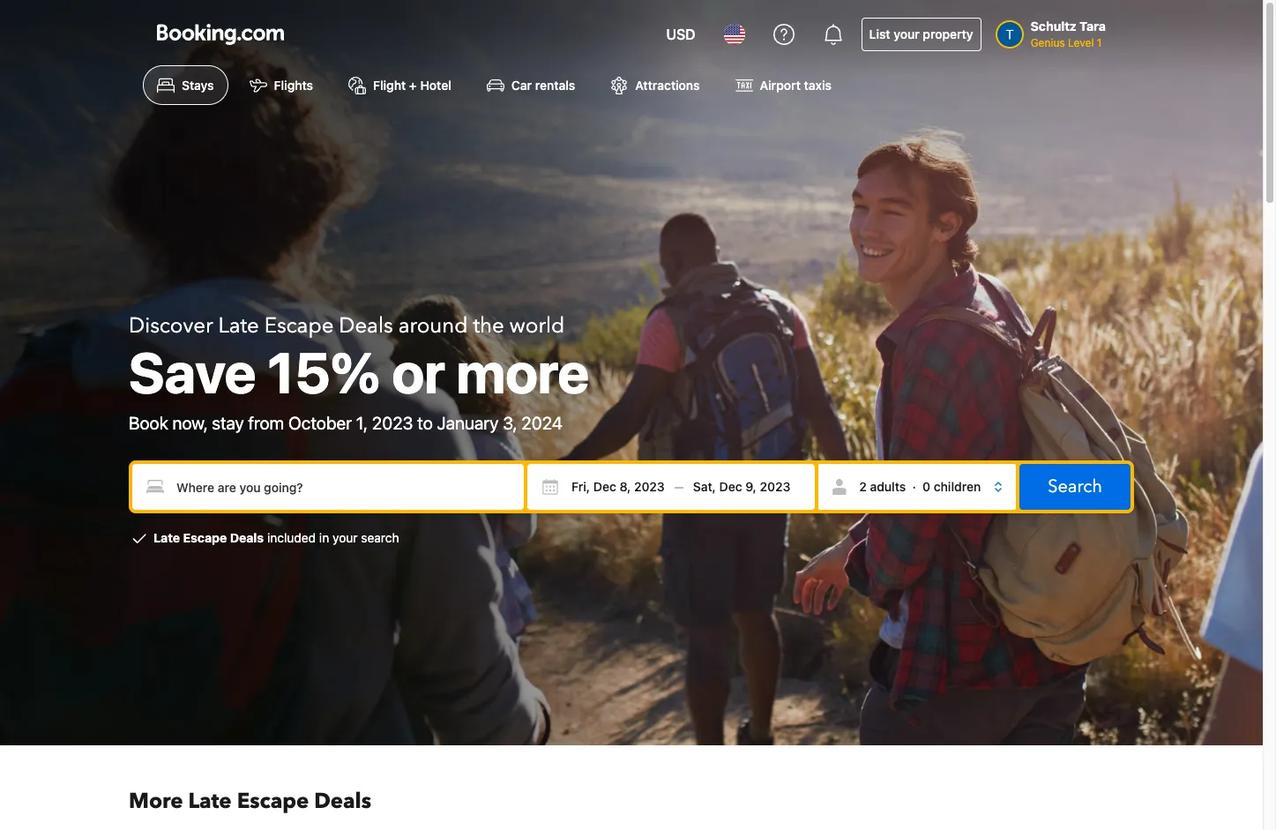 Task type: describe. For each thing, give the bounding box(es) containing it.
to
[[418, 413, 433, 433]]

1 vertical spatial deals
[[230, 530, 264, 545]]

flight
[[373, 78, 406, 93]]

deals for discover late escape deals around the world save 15% or more book now, stay from october 1, 2023 to january 3, 2024
[[339, 312, 393, 341]]

late escape deals included in your search
[[153, 530, 399, 545]]

airport taxis
[[760, 78, 832, 93]]

dec for sat,
[[719, 479, 742, 494]]

none search field containing search
[[129, 461, 1134, 514]]

stay
[[212, 413, 244, 433]]

more
[[129, 787, 183, 816]]

2 adults · 0 children
[[859, 479, 981, 494]]

list
[[869, 26, 891, 41]]

or
[[392, 339, 445, 406]]

sat,
[[693, 479, 716, 494]]

car
[[512, 78, 532, 93]]

3,
[[503, 413, 517, 433]]

2023 for sat, dec 9, 2023
[[760, 479, 791, 494]]

late for discover late escape deals around the world save 15% or more book now, stay from october 1, 2023 to january 3, 2024
[[218, 312, 259, 341]]

1
[[1097, 36, 1102, 49]]

save
[[129, 339, 256, 406]]

flight + hotel link
[[334, 65, 466, 105]]

discover late escape deals around the world save 15% or more book now, stay from october 1, 2023 to january 3, 2024
[[129, 312, 589, 433]]

now,
[[172, 413, 208, 433]]

8,
[[620, 479, 631, 494]]

2023 for fri, dec 8, 2023
[[634, 479, 665, 494]]

sat, dec 9, 2023
[[693, 479, 791, 494]]

included
[[267, 530, 316, 545]]

car rentals
[[512, 78, 575, 93]]

car rentals link
[[473, 65, 589, 105]]

more
[[457, 339, 589, 406]]

search button
[[1020, 464, 1131, 510]]

2023 inside discover late escape deals around the world save 15% or more book now, stay from october 1, 2023 to january 3, 2024
[[372, 413, 413, 433]]

svg image
[[542, 478, 559, 496]]

booking.com online hotel reservations image
[[157, 24, 284, 45]]

level
[[1068, 36, 1094, 49]]

stays
[[182, 78, 214, 93]]

·
[[913, 479, 916, 494]]

flights link
[[235, 65, 327, 105]]

dec for fri,
[[594, 479, 616, 494]]

late for more late escape deals
[[188, 787, 232, 816]]

svg image
[[693, 478, 711, 496]]

fri, dec 8, 2023
[[572, 479, 665, 494]]

attractions
[[635, 78, 700, 93]]



Task type: vqa. For each thing, say whether or not it's contained in the screenshot.
search box
yes



Task type: locate. For each thing, give the bounding box(es) containing it.
dec
[[594, 479, 616, 494], [719, 479, 742, 494]]

flight + hotel
[[373, 78, 452, 93]]

0
[[923, 479, 931, 494]]

your
[[894, 26, 920, 41], [333, 530, 358, 545]]

book
[[129, 413, 168, 433]]

0 vertical spatial escape
[[264, 312, 334, 341]]

2 vertical spatial late
[[188, 787, 232, 816]]

october
[[288, 413, 352, 433]]

flights
[[274, 78, 313, 93]]

adults
[[870, 479, 906, 494]]

2023
[[372, 413, 413, 433], [634, 479, 665, 494], [760, 479, 791, 494]]

deals for more late escape deals
[[314, 787, 371, 816]]

2 horizontal spatial 2023
[[760, 479, 791, 494]]

property
[[923, 26, 973, 41]]

list your property
[[869, 26, 973, 41]]

2023 right 9,
[[760, 479, 791, 494]]

2 vertical spatial escape
[[237, 787, 309, 816]]

january
[[437, 413, 499, 433]]

stays link
[[143, 65, 228, 105]]

2023 right 8,
[[634, 479, 665, 494]]

2024
[[521, 413, 563, 433]]

late
[[218, 312, 259, 341], [153, 530, 180, 545], [188, 787, 232, 816]]

9
[[745, 470, 750, 480]]

in
[[319, 530, 329, 545]]

escape inside discover late escape deals around the world save 15% or more book now, stay from october 1, 2023 to january 3, 2024
[[264, 312, 334, 341]]

2 dec from the left
[[719, 479, 742, 494]]

+
[[409, 78, 417, 93]]

1 vertical spatial your
[[333, 530, 358, 545]]

Type your destination search field
[[132, 464, 524, 510]]

2
[[859, 479, 867, 494]]

1 horizontal spatial 2023
[[634, 479, 665, 494]]

airport taxis link
[[721, 65, 846, 105]]

the
[[473, 312, 504, 341]]

your right in at the bottom of page
[[333, 530, 358, 545]]

15%
[[267, 339, 381, 406]]

0 vertical spatial deals
[[339, 312, 393, 341]]

1 horizontal spatial dec
[[719, 479, 742, 494]]

escape for discover late escape deals around the world save 15% or more book now, stay from october 1, 2023 to january 3, 2024
[[264, 312, 334, 341]]

search
[[361, 530, 399, 545]]

around
[[398, 312, 468, 341]]

2023 right 1, in the left of the page
[[372, 413, 413, 433]]

0 vertical spatial late
[[218, 312, 259, 341]]

your right list
[[894, 26, 920, 41]]

1 vertical spatial late
[[153, 530, 180, 545]]

usd button
[[656, 13, 706, 56]]

0 horizontal spatial dec
[[594, 479, 616, 494]]

0 vertical spatial your
[[894, 26, 920, 41]]

late inside discover late escape deals around the world save 15% or more book now, stay from october 1, 2023 to january 3, 2024
[[218, 312, 259, 341]]

rentals
[[535, 78, 575, 93]]

0 horizontal spatial your
[[333, 530, 358, 545]]

search
[[1048, 475, 1103, 499]]

dec left 8,
[[594, 479, 616, 494]]

1 vertical spatial escape
[[183, 530, 227, 545]]

9,
[[746, 479, 757, 494]]

hotel
[[420, 78, 452, 93]]

list your property link
[[861, 18, 981, 51]]

children
[[934, 479, 981, 494]]

fri,
[[572, 479, 590, 494]]

deals inside discover late escape deals around the world save 15% or more book now, stay from october 1, 2023 to january 3, 2024
[[339, 312, 393, 341]]

attractions link
[[597, 65, 714, 105]]

1 horizontal spatial your
[[894, 26, 920, 41]]

1 dec from the left
[[594, 479, 616, 494]]

world
[[510, 312, 565, 341]]

2 vertical spatial deals
[[314, 787, 371, 816]]

schultz
[[1031, 19, 1077, 34]]

escape
[[264, 312, 334, 341], [183, 530, 227, 545], [237, 787, 309, 816]]

usd
[[666, 26, 696, 42]]

discover
[[129, 312, 213, 341]]

dec left 9
[[719, 479, 742, 494]]

0 horizontal spatial 2023
[[372, 413, 413, 433]]

deals
[[339, 312, 393, 341], [230, 530, 264, 545], [314, 787, 371, 816]]

1,
[[356, 413, 368, 433]]

taxis
[[804, 78, 832, 93]]

from
[[248, 413, 284, 433]]

schultz tara genius level 1
[[1031, 19, 1106, 49]]

tara
[[1080, 19, 1106, 34]]

None search field
[[129, 461, 1134, 514]]

escape for more late escape deals
[[237, 787, 309, 816]]

airport
[[760, 78, 801, 93]]

more late escape deals
[[129, 787, 371, 816]]

genius
[[1031, 36, 1065, 49]]



